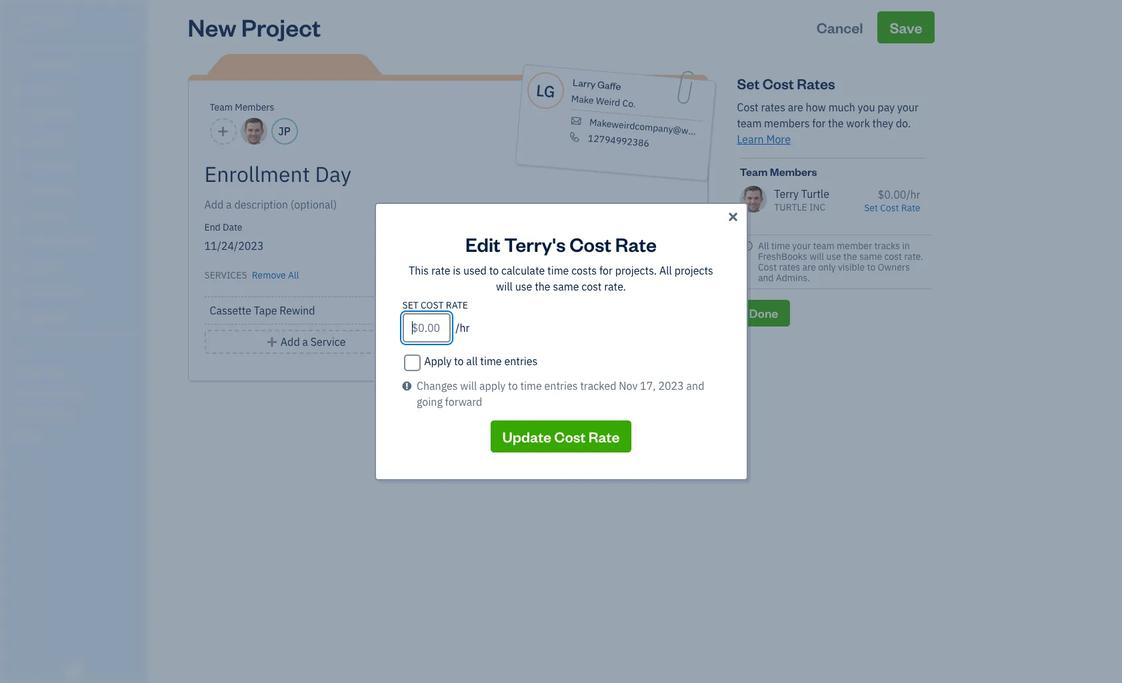 Task type: vqa. For each thing, say whether or not it's contained in the screenshot.
FreshBooks
yes



Task type: describe. For each thing, give the bounding box(es) containing it.
Project Description text field
[[204, 197, 571, 213]]

members
[[764, 117, 810, 130]]

use inside this rate is used to calculate time costs for projects. all projects will use the same cost rate.
[[515, 280, 533, 293]]

services
[[204, 269, 247, 281]]

time right all
[[480, 355, 502, 368]]

project
[[241, 11, 321, 43]]

1 vertical spatial team members
[[740, 165, 817, 179]]

apply
[[480, 380, 506, 393]]

projects.
[[615, 264, 657, 277]]

rate inside button
[[589, 428, 620, 446]]

all inside this rate is used to calculate time costs for projects. all projects will use the same cost rate.
[[660, 264, 672, 277]]

0 horizontal spatial members
[[235, 101, 274, 113]]

timer image
[[9, 235, 25, 249]]

hours per service
[[641, 267, 691, 295]]

cost inside button
[[555, 428, 586, 446]]

edit terry's cost rate
[[466, 231, 657, 257]]

cassette
[[210, 304, 252, 318]]

new
[[188, 11, 237, 43]]

apply to all time entries
[[424, 355, 538, 368]]

items and services image
[[10, 388, 143, 399]]

cost inside $0.00 /hr set cost rate
[[881, 202, 899, 214]]

time inside changes will apply to time entries tracked nov 17, 2023 and going forward
[[521, 380, 542, 393]]

a
[[302, 336, 308, 349]]

are inside cost rates are how much you pay your team members for the work they do. learn more
[[788, 101, 804, 114]]

admins.
[[776, 272, 811, 284]]

service
[[311, 336, 346, 349]]

1 vertical spatial rate
[[615, 231, 657, 257]]

cost up costs
[[570, 231, 612, 257]]

changes will apply to time entries tracked nov 17, 2023 and going forward
[[417, 380, 705, 409]]

per
[[674, 267, 691, 279]]

/hr inside edit terry's cost rate dialog
[[456, 322, 470, 335]]

project image
[[9, 210, 25, 223]]

services remove all
[[204, 269, 299, 281]]

remove
[[252, 269, 286, 281]]

plus image
[[266, 334, 278, 350]]

apply
[[424, 355, 452, 368]]

Amount (USD) text field
[[403, 314, 451, 343]]

new project
[[188, 11, 321, 43]]

cost
[[421, 300, 444, 312]]

cancel button
[[805, 11, 876, 43]]

settings image
[[10, 431, 143, 442]]

save
[[890, 18, 923, 37]]

entries inside changes will apply to time entries tracked nov 17, 2023 and going forward
[[545, 380, 578, 393]]

hours
[[641, 267, 672, 279]]

you
[[858, 101, 876, 114]]

terry
[[775, 187, 799, 201]]

info image
[[743, 241, 753, 251]]

set cost rate
[[403, 300, 468, 312]]

owner
[[11, 27, 35, 37]]

rate. inside this rate is used to calculate time costs for projects. all projects will use the same cost rate.
[[605, 280, 626, 293]]

for inside this rate is used to calculate time costs for projects. all projects will use the same cost rate.
[[600, 264, 613, 277]]

jp
[[278, 125, 291, 138]]

done
[[749, 305, 779, 321]]

all
[[466, 355, 478, 368]]

done button
[[737, 300, 791, 327]]

rewind
[[280, 304, 315, 318]]

visible
[[838, 261, 865, 273]]

cassette tape rewind
[[210, 304, 315, 318]]

date
[[223, 221, 242, 233]]

time inside all time your team member tracks in freshbooks will use the same cost rate. cost rates are only visible to owners and admins.
[[772, 240, 790, 252]]

time inside this rate is used to calculate time costs for projects. all projects will use the same cost rate.
[[548, 264, 569, 277]]

to left all
[[454, 355, 464, 368]]

rate
[[446, 300, 468, 312]]

inc inside terry turtle turtle inc
[[810, 201, 826, 213]]

this
[[409, 264, 429, 277]]

they
[[873, 117, 894, 130]]

set
[[403, 300, 419, 312]]

/hr inside $0.00 /hr set cost rate
[[907, 188, 921, 201]]

only
[[819, 261, 836, 273]]

used
[[464, 264, 487, 277]]

nov
[[619, 380, 638, 393]]

service
[[654, 283, 691, 295]]

end date
[[204, 221, 242, 233]]

report image
[[9, 312, 25, 325]]

turtle inc owner
[[11, 12, 70, 37]]

projects
[[675, 264, 714, 277]]

will inside changes will apply to time entries tracked nov 17, 2023 and going forward
[[460, 380, 477, 393]]

learn more link
[[737, 133, 791, 146]]

cost inside all time your team member tracks in freshbooks will use the same cost rate. cost rates are only visible to owners and admins.
[[758, 261, 777, 273]]

will inside this rate is used to calculate time costs for projects. all projects will use the same cost rate.
[[496, 280, 513, 293]]

client image
[[9, 83, 25, 97]]

1 horizontal spatial members
[[770, 165, 817, 179]]

$0.00
[[878, 188, 907, 201]]

and inside all time your team member tracks in freshbooks will use the same cost rate. cost rates are only visible to owners and admins.
[[758, 272, 774, 284]]

the inside cost rates are how much you pay your team members for the work they do. learn more
[[829, 117, 844, 130]]

same inside this rate is used to calculate time costs for projects. all projects will use the same cost rate.
[[553, 280, 579, 293]]

17,
[[640, 380, 656, 393]]

Project Name text field
[[204, 161, 571, 187]]

End date in  format text field
[[204, 239, 448, 253]]



Task type: locate. For each thing, give the bounding box(es) containing it.
0 horizontal spatial set
[[737, 74, 760, 93]]

to right visible
[[867, 261, 876, 273]]

will up admins.
[[810, 251, 824, 263]]

in
[[903, 240, 910, 252]]

your inside cost rates are how much you pay your team members for the work they do. learn more
[[898, 101, 919, 114]]

to inside all time your team member tracks in freshbooks will use the same cost rate. cost rates are only visible to owners and admins.
[[867, 261, 876, 273]]

rate inside $0.00 /hr set cost rate
[[902, 202, 921, 214]]

rate down tracked
[[589, 428, 620, 446]]

0 vertical spatial for
[[813, 117, 826, 130]]

are left only
[[803, 261, 816, 273]]

and down freshbooks on the right top of the page
[[758, 272, 774, 284]]

1 vertical spatial for
[[600, 264, 613, 277]]

update cost rate button
[[491, 421, 632, 453]]

rate. right tracks
[[905, 251, 924, 263]]

your up admins.
[[793, 240, 811, 252]]

use
[[827, 251, 842, 263], [515, 280, 533, 293]]

team members up terry
[[740, 165, 817, 179]]

rate up projects.
[[615, 231, 657, 257]]

0 horizontal spatial entries
[[505, 355, 538, 368]]

tracks
[[875, 240, 901, 252]]

update
[[503, 428, 552, 446]]

1 vertical spatial use
[[515, 280, 533, 293]]

1 horizontal spatial and
[[758, 272, 774, 284]]

the right only
[[844, 251, 858, 263]]

0 vertical spatial same
[[860, 251, 883, 263]]

0 horizontal spatial cost
[[582, 280, 602, 293]]

freshbooks
[[758, 251, 808, 263]]

1 horizontal spatial for
[[813, 117, 826, 130]]

1 vertical spatial will
[[496, 280, 513, 293]]

all left per
[[660, 264, 672, 277]]

this rate is used to calculate time costs for projects. all projects will use the same cost rate.
[[409, 264, 714, 293]]

all inside all time your team member tracks in freshbooks will use the same cost rate. cost rates are only visible to owners and admins.
[[758, 240, 769, 252]]

team members image
[[10, 367, 143, 378]]

end
[[204, 221, 221, 233]]

2 horizontal spatial will
[[810, 251, 824, 263]]

the down calculate
[[535, 280, 551, 293]]

2023
[[659, 380, 684, 393]]

0 horizontal spatial same
[[553, 280, 579, 293]]

tape
[[254, 304, 277, 318]]

cancel
[[817, 18, 864, 37]]

0 vertical spatial use
[[827, 251, 842, 263]]

1 vertical spatial turtle
[[775, 201, 808, 213]]

team members
[[210, 101, 274, 113], [740, 165, 817, 179]]

0 vertical spatial team members
[[210, 101, 274, 113]]

0 horizontal spatial and
[[687, 380, 705, 393]]

your
[[898, 101, 919, 114], [793, 240, 811, 252]]

0 vertical spatial /hr
[[907, 188, 921, 201]]

is
[[453, 264, 461, 277]]

to right apply
[[508, 380, 518, 393]]

cost inside this rate is used to calculate time costs for projects. all projects will use the same cost rate.
[[582, 280, 602, 293]]

turtle inside terry turtle turtle inc
[[775, 201, 808, 213]]

turtle down terry
[[775, 201, 808, 213]]

inc inside turtle inc owner
[[51, 12, 70, 25]]

how
[[806, 101, 826, 114]]

expense image
[[9, 185, 25, 198]]

1 horizontal spatial use
[[827, 251, 842, 263]]

owners
[[878, 261, 910, 273]]

terry turtle turtle inc
[[775, 187, 830, 213]]

close image
[[726, 209, 740, 225]]

/hr down the "rate"
[[456, 322, 470, 335]]

to inside this rate is used to calculate time costs for projects. all projects will use the same cost rate.
[[489, 264, 499, 277]]

0 vertical spatial cost
[[885, 251, 902, 263]]

1 horizontal spatial team members
[[740, 165, 817, 179]]

cost
[[763, 74, 794, 93], [737, 101, 759, 114], [881, 202, 899, 214], [570, 231, 612, 257], [758, 261, 777, 273], [555, 428, 586, 446]]

team inside all time your team member tracks in freshbooks will use the same cost rate. cost rates are only visible to owners and admins.
[[813, 240, 835, 252]]

1 vertical spatial cost
[[582, 280, 602, 293]]

0 vertical spatial inc
[[51, 12, 70, 25]]

bank connections image
[[10, 410, 143, 420]]

are inside all time your team member tracks in freshbooks will use the same cost rate. cost rates are only visible to owners and admins.
[[803, 261, 816, 273]]

set cost rates
[[737, 74, 836, 93]]

1 horizontal spatial same
[[860, 251, 883, 263]]

team up learn at right top
[[737, 117, 762, 130]]

0 vertical spatial entries
[[505, 355, 538, 368]]

time right apply
[[521, 380, 542, 393]]

0 vertical spatial rate
[[902, 202, 921, 214]]

0 horizontal spatial will
[[460, 380, 477, 393]]

turtle inside turtle inc owner
[[11, 12, 49, 25]]

1 horizontal spatial cost
[[885, 251, 902, 263]]

will up forward
[[460, 380, 477, 393]]

0 vertical spatial the
[[829, 117, 844, 130]]

1 horizontal spatial team
[[813, 240, 835, 252]]

all
[[758, 240, 769, 252], [660, 264, 672, 277], [288, 269, 299, 281]]

team
[[737, 117, 762, 130], [813, 240, 835, 252]]

set
[[737, 74, 760, 93], [865, 202, 878, 214]]

cost left in
[[885, 251, 902, 263]]

rates left only
[[779, 261, 801, 273]]

same
[[860, 251, 883, 263], [553, 280, 579, 293]]

1 vertical spatial team
[[813, 240, 835, 252]]

0 vertical spatial are
[[788, 101, 804, 114]]

dashboard image
[[9, 58, 25, 71]]

1 vertical spatial team
[[740, 165, 768, 179]]

set inside $0.00 /hr set cost rate
[[865, 202, 878, 214]]

1 vertical spatial /hr
[[456, 322, 470, 335]]

member
[[837, 240, 873, 252]]

going
[[417, 396, 443, 409]]

Amount (USD) text field
[[654, 239, 683, 253]]

all right info image
[[758, 240, 769, 252]]

0 horizontal spatial rate.
[[605, 280, 626, 293]]

to inside changes will apply to time entries tracked nov 17, 2023 and going forward
[[508, 380, 518, 393]]

0 horizontal spatial inc
[[51, 12, 70, 25]]

estimate image
[[9, 109, 25, 122]]

0 vertical spatial team
[[737, 117, 762, 130]]

apps image
[[10, 346, 143, 356]]

edit
[[466, 231, 501, 257]]

remove all button
[[249, 265, 299, 283]]

edit terry's cost rate dialog
[[0, 187, 1123, 497]]

rate.
[[905, 251, 924, 263], [605, 280, 626, 293]]

save button
[[878, 11, 935, 43]]

time
[[772, 240, 790, 252], [548, 264, 569, 277], [480, 355, 502, 368], [521, 380, 542, 393]]

use inside all time your team member tracks in freshbooks will use the same cost rate. cost rates are only visible to owners and admins.
[[827, 251, 842, 263]]

your up do. in the top right of the page
[[898, 101, 919, 114]]

1 horizontal spatial set
[[865, 202, 878, 214]]

turtle up owner
[[11, 12, 49, 25]]

same inside all time your team member tracks in freshbooks will use the same cost rate. cost rates are only visible to owners and admins.
[[860, 251, 883, 263]]

1 vertical spatial entries
[[545, 380, 578, 393]]

1 vertical spatial members
[[770, 165, 817, 179]]

rate
[[431, 264, 451, 277]]

0 vertical spatial turtle
[[11, 12, 49, 25]]

all right remove
[[288, 269, 299, 281]]

/hr up set cost rate button
[[907, 188, 921, 201]]

main element
[[0, 0, 180, 684]]

and inside changes will apply to time entries tracked nov 17, 2023 and going forward
[[687, 380, 705, 393]]

will down calculate
[[496, 280, 513, 293]]

tracked
[[580, 380, 617, 393]]

0 vertical spatial set
[[737, 74, 760, 93]]

1 horizontal spatial your
[[898, 101, 919, 114]]

1 horizontal spatial inc
[[810, 201, 826, 213]]

team down learn at right top
[[740, 165, 768, 179]]

0 vertical spatial will
[[810, 251, 824, 263]]

and right 2023
[[687, 380, 705, 393]]

add a service
[[281, 336, 346, 349]]

1 vertical spatial the
[[844, 251, 858, 263]]

0 vertical spatial and
[[758, 272, 774, 284]]

the inside this rate is used to calculate time costs for projects. all projects will use the same cost rate.
[[535, 280, 551, 293]]

cost up done
[[758, 261, 777, 273]]

0 horizontal spatial for
[[600, 264, 613, 277]]

1 horizontal spatial team
[[740, 165, 768, 179]]

time left costs
[[548, 264, 569, 277]]

1 horizontal spatial /hr
[[907, 188, 921, 201]]

team up only
[[813, 240, 835, 252]]

for down how
[[813, 117, 826, 130]]

1 vertical spatial and
[[687, 380, 705, 393]]

more
[[767, 133, 791, 146]]

0 horizontal spatial /hr
[[456, 322, 470, 335]]

and
[[758, 272, 774, 284], [687, 380, 705, 393]]

cost inside cost rates are how much you pay your team members for the work they do. learn more
[[737, 101, 759, 114]]

rates up members
[[761, 101, 786, 114]]

0 vertical spatial members
[[235, 101, 274, 113]]

calculate
[[502, 264, 545, 277]]

$0.00 /hr set cost rate
[[865, 188, 921, 214]]

changes
[[417, 380, 458, 393]]

set up learn at right top
[[737, 74, 760, 93]]

cost up learn at right top
[[737, 101, 759, 114]]

freshbooks image
[[63, 662, 84, 678]]

much
[[829, 101, 856, 114]]

team up add team member icon
[[210, 101, 233, 113]]

money image
[[9, 261, 25, 274]]

entries
[[505, 355, 538, 368], [545, 380, 578, 393]]

0 vertical spatial team
[[210, 101, 233, 113]]

forward
[[445, 396, 483, 409]]

pay
[[878, 101, 895, 114]]

members
[[235, 101, 274, 113], [770, 165, 817, 179]]

0 horizontal spatial team
[[737, 117, 762, 130]]

cost right the update
[[555, 428, 586, 446]]

add team member image
[[217, 123, 229, 139]]

rates
[[797, 74, 836, 93]]

the down much
[[829, 117, 844, 130]]

add a service button
[[204, 330, 407, 354]]

0 horizontal spatial team
[[210, 101, 233, 113]]

rate
[[902, 202, 921, 214], [615, 231, 657, 257], [589, 428, 620, 446]]

are
[[788, 101, 804, 114], [803, 261, 816, 273]]

your inside all time your team member tracks in freshbooks will use the same cost rate. cost rates are only visible to owners and admins.
[[793, 240, 811, 252]]

to
[[867, 261, 876, 273], [489, 264, 499, 277], [454, 355, 464, 368], [508, 380, 518, 393]]

cost left the rates
[[763, 74, 794, 93]]

rate down $0.00 in the right of the page
[[902, 202, 921, 214]]

1 vertical spatial are
[[803, 261, 816, 273]]

for inside cost rates are how much you pay your team members for the work they do. learn more
[[813, 117, 826, 130]]

1 vertical spatial set
[[865, 202, 878, 214]]

the
[[829, 117, 844, 130], [844, 251, 858, 263], [535, 280, 551, 293]]

rates inside all time your team member tracks in freshbooks will use the same cost rate. cost rates are only visible to owners and admins.
[[779, 261, 801, 273]]

cost rates are how much you pay your team members for the work they do. learn more
[[737, 101, 919, 146]]

2 vertical spatial rate
[[589, 428, 620, 446]]

time right info image
[[772, 240, 790, 252]]

1 vertical spatial rates
[[779, 261, 801, 273]]

1 horizontal spatial entries
[[545, 380, 578, 393]]

rate. down projects.
[[605, 280, 626, 293]]

terry's
[[505, 231, 566, 257]]

entries left tracked
[[545, 380, 578, 393]]

1 horizontal spatial all
[[660, 264, 672, 277]]

work
[[847, 117, 870, 130]]

0 horizontal spatial use
[[515, 280, 533, 293]]

cost down $0.00 in the right of the page
[[881, 202, 899, 214]]

1 vertical spatial same
[[553, 280, 579, 293]]

will inside all time your team member tracks in freshbooks will use the same cost rate. cost rates are only visible to owners and admins.
[[810, 251, 824, 263]]

add
[[281, 336, 300, 349]]

are up members
[[788, 101, 804, 114]]

team members up add team member icon
[[210, 101, 274, 113]]

for right costs
[[600, 264, 613, 277]]

1 horizontal spatial rate.
[[905, 251, 924, 263]]

1 vertical spatial rate.
[[605, 280, 626, 293]]

the inside all time your team member tracks in freshbooks will use the same cost rate. cost rates are only visible to owners and admins.
[[844, 251, 858, 263]]

cost down costs
[[582, 280, 602, 293]]

entries up apply
[[505, 355, 538, 368]]

1 horizontal spatial turtle
[[775, 201, 808, 213]]

chart image
[[9, 286, 25, 300]]

0 horizontal spatial turtle
[[11, 12, 49, 25]]

0 vertical spatial rates
[[761, 101, 786, 114]]

to right 'used'
[[489, 264, 499, 277]]

turtle
[[802, 187, 830, 201]]

rates inside cost rates are how much you pay your team members for the work they do. learn more
[[761, 101, 786, 114]]

1 horizontal spatial will
[[496, 280, 513, 293]]

update cost rate
[[503, 428, 620, 446]]

2 vertical spatial the
[[535, 280, 551, 293]]

rates
[[761, 101, 786, 114], [779, 261, 801, 273]]

0 horizontal spatial team members
[[210, 101, 274, 113]]

2 vertical spatial will
[[460, 380, 477, 393]]

0 vertical spatial rate.
[[905, 251, 924, 263]]

0 vertical spatial your
[[898, 101, 919, 114]]

all time your team member tracks in freshbooks will use the same cost rate. cost rates are only visible to owners and admins.
[[758, 240, 924, 284]]

rate. inside all time your team member tracks in freshbooks will use the same cost rate. cost rates are only visible to owners and admins.
[[905, 251, 924, 263]]

team inside cost rates are how much you pay your team members for the work they do. learn more
[[737, 117, 762, 130]]

/hr
[[907, 188, 921, 201], [456, 322, 470, 335]]

2 horizontal spatial all
[[758, 240, 769, 252]]

0 horizontal spatial all
[[288, 269, 299, 281]]

exclamationcircle image
[[403, 378, 412, 394]]

1 vertical spatial your
[[793, 240, 811, 252]]

costs
[[572, 264, 597, 277]]

set down $0.00 in the right of the page
[[865, 202, 878, 214]]

1 vertical spatial inc
[[810, 201, 826, 213]]

inc
[[51, 12, 70, 25], [810, 201, 826, 213]]

invoice image
[[9, 134, 25, 147]]

cost inside all time your team member tracks in freshbooks will use the same cost rate. cost rates are only visible to owners and admins.
[[885, 251, 902, 263]]

payment image
[[9, 159, 25, 173]]

do.
[[896, 117, 911, 130]]

will
[[810, 251, 824, 263], [496, 280, 513, 293], [460, 380, 477, 393]]

0 horizontal spatial your
[[793, 240, 811, 252]]

learn
[[737, 133, 764, 146]]

turtle
[[11, 12, 49, 25], [775, 201, 808, 213]]

set cost rate button
[[865, 202, 921, 214]]



